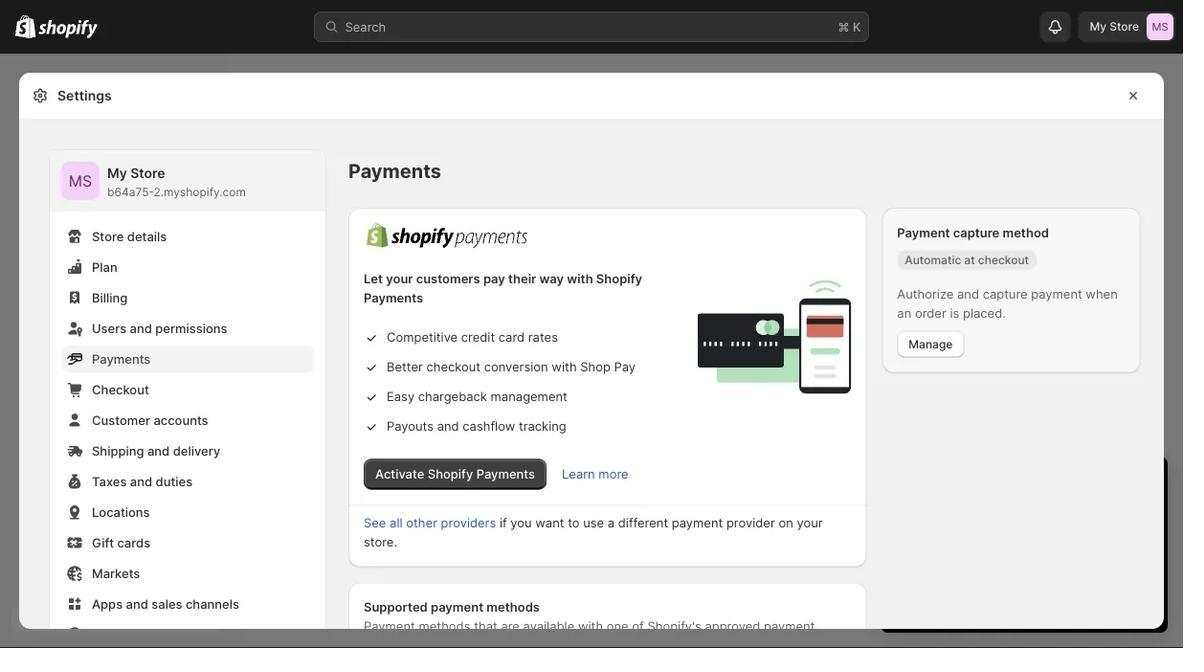 Task type: describe. For each thing, give the bounding box(es) containing it.
apps and sales channels link
[[61, 591, 314, 618]]

that
[[474, 619, 498, 634]]

chargeback
[[418, 389, 487, 404]]

markets
[[92, 566, 140, 581]]

payment right the 'approved'
[[764, 619, 816, 634]]

your inside let your customers pay their way with shopify payments
[[386, 272, 413, 286]]

users
[[92, 321, 127, 336]]

and for payouts
[[437, 419, 459, 434]]

store details
[[92, 229, 167, 244]]

store for my store
[[1110, 20, 1140, 34]]

customers
[[416, 272, 481, 286]]

b64a75-
[[107, 185, 154, 199]]

provider
[[727, 516, 776, 531]]

channels
[[186, 597, 239, 612]]

shopify's
[[648, 619, 702, 634]]

shopify payments image
[[364, 223, 531, 249]]

capture inside authorize and capture payment when an order is placed.
[[983, 287, 1028, 302]]

0 vertical spatial my store image
[[1147, 13, 1174, 40]]

authorize and capture payment when an order is placed.
[[898, 287, 1119, 321]]

store inside store details link
[[92, 229, 124, 244]]

payment inside if you want to use a different payment provider on your store.
[[672, 516, 723, 531]]

if
[[500, 516, 507, 531]]

plan
[[92, 260, 118, 274]]

pay
[[614, 360, 636, 375]]

an
[[898, 306, 912, 321]]

shopify inside let your customers pay their way with shopify payments
[[597, 272, 643, 286]]

customer
[[92, 413, 150, 428]]

all
[[390, 516, 403, 531]]

activate
[[375, 467, 425, 482]]

taxes and duties
[[92, 474, 193, 489]]

see all other providers link
[[364, 516, 496, 531]]

cards
[[117, 535, 150, 550]]

competitive
[[387, 330, 458, 345]]

details
[[127, 229, 167, 244]]

when
[[1087, 287, 1119, 302]]

permissions
[[155, 321, 227, 336]]

manage button
[[898, 331, 965, 358]]

tracking
[[519, 419, 567, 434]]

my for my store
[[1090, 20, 1107, 34]]

supported
[[364, 600, 428, 615]]

2.myshopify.com
[[154, 185, 246, 199]]

one
[[607, 619, 629, 634]]

⌘ k
[[839, 19, 862, 34]]

if you want to use a different payment provider on your store.
[[364, 516, 823, 550]]

my store image inside shop settings menu element
[[61, 162, 100, 200]]

shipping and delivery link
[[61, 438, 314, 465]]

rates
[[528, 330, 558, 345]]

conversion
[[484, 360, 549, 375]]

competitive credit card rates
[[387, 330, 558, 345]]

payouts
[[387, 419, 434, 434]]

my store b64a75-2.myshopify.com
[[107, 165, 246, 199]]

1 horizontal spatial payment
[[898, 225, 951, 240]]

easy
[[387, 389, 415, 404]]

want
[[536, 516, 565, 531]]

k
[[853, 19, 862, 34]]

⌘
[[839, 19, 850, 34]]

your inside if you want to use a different payment provider on your store.
[[797, 516, 823, 531]]

my store
[[1090, 20, 1140, 34]]

shipping
[[92, 443, 144, 458]]

payments inside shop settings menu element
[[92, 352, 151, 366]]

0 vertical spatial methods
[[487, 600, 540, 615]]

markets link
[[61, 560, 314, 587]]

automatic at checkout
[[905, 253, 1030, 267]]

billing
[[92, 290, 128, 305]]

shop
[[581, 360, 611, 375]]

payment inside the supported payment methods payment methods that are available with one of shopify's approved payment providers.
[[364, 619, 415, 634]]

plan link
[[61, 254, 314, 281]]

apps and sales channels
[[92, 597, 239, 612]]

method
[[1003, 225, 1050, 240]]

placed.
[[964, 306, 1007, 321]]

payment capture method
[[898, 225, 1050, 240]]

with inside the supported payment methods payment methods that are available with one of shopify's approved payment providers.
[[578, 619, 604, 634]]

checkout link
[[61, 376, 314, 403]]

taxes and duties link
[[61, 468, 314, 495]]

1 vertical spatial with
[[552, 360, 577, 375]]

shipping and delivery
[[92, 443, 221, 458]]

delivery
[[173, 443, 221, 458]]

activate shopify payments
[[375, 467, 535, 482]]

0 horizontal spatial methods
[[419, 619, 471, 634]]

locations
[[92, 505, 150, 520]]

credit
[[462, 330, 495, 345]]

to
[[568, 516, 580, 531]]

settings dialog
[[19, 73, 1165, 648]]

gift
[[92, 535, 114, 550]]

learn
[[562, 467, 595, 482]]

users and permissions
[[92, 321, 227, 336]]

domains link
[[61, 622, 314, 648]]

and for authorize
[[958, 287, 980, 302]]

more
[[599, 467, 629, 482]]



Task type: vqa. For each thing, say whether or not it's contained in the screenshot.
text field within the Editing 1 customer grid
no



Task type: locate. For each thing, give the bounding box(es) containing it.
at
[[965, 253, 976, 267]]

gift cards link
[[61, 530, 314, 557]]

let your customers pay their way with shopify payments
[[364, 272, 643, 306]]

with right way
[[567, 272, 594, 286]]

1 vertical spatial shopify
[[428, 467, 473, 482]]

0 vertical spatial my
[[1090, 20, 1107, 34]]

and for users
[[130, 321, 152, 336]]

1 horizontal spatial methods
[[487, 600, 540, 615]]

1 horizontal spatial my store image
[[1147, 13, 1174, 40]]

shopify right way
[[597, 272, 643, 286]]

your
[[386, 272, 413, 286], [797, 516, 823, 531]]

duties
[[156, 474, 193, 489]]

payments up shopify payments image
[[349, 159, 442, 183]]

0 horizontal spatial my store image
[[61, 162, 100, 200]]

payments link
[[61, 346, 314, 373]]

payments inside button
[[477, 467, 535, 482]]

see
[[364, 516, 386, 531]]

with inside let your customers pay their way with shopify payments
[[567, 272, 594, 286]]

different
[[619, 516, 669, 531]]

0 vertical spatial your
[[386, 272, 413, 286]]

and up is
[[958, 287, 980, 302]]

apps
[[92, 597, 123, 612]]

approved
[[705, 619, 761, 634]]

payments
[[349, 159, 442, 183], [364, 291, 424, 306], [92, 352, 151, 366], [477, 467, 535, 482]]

methods left that
[[419, 619, 471, 634]]

your right on
[[797, 516, 823, 531]]

1 vertical spatial checkout
[[427, 360, 481, 375]]

1 vertical spatial your
[[797, 516, 823, 531]]

customer accounts link
[[61, 407, 314, 434]]

of
[[632, 619, 644, 634]]

0 vertical spatial checkout
[[979, 253, 1030, 267]]

cashflow
[[463, 419, 516, 434]]

1 horizontal spatial store
[[130, 165, 165, 182]]

checkout
[[979, 253, 1030, 267], [427, 360, 481, 375]]

1 vertical spatial my store image
[[61, 162, 100, 200]]

0 vertical spatial capture
[[954, 225, 1000, 240]]

my store image left b64a75-
[[61, 162, 100, 200]]

settings
[[57, 88, 112, 104]]

see all other providers
[[364, 516, 496, 531]]

gift cards
[[92, 535, 150, 550]]

billing link
[[61, 284, 314, 311]]

and for apps
[[126, 597, 148, 612]]

with
[[567, 272, 594, 286], [552, 360, 577, 375], [578, 619, 604, 634]]

my inside my store b64a75-2.myshopify.com
[[107, 165, 127, 182]]

you
[[511, 516, 532, 531]]

capture up placed.
[[983, 287, 1028, 302]]

methods
[[487, 600, 540, 615], [419, 619, 471, 634]]

and for shipping
[[147, 443, 170, 458]]

0 vertical spatial payment
[[898, 225, 951, 240]]

order
[[916, 306, 947, 321]]

payment up that
[[431, 600, 484, 615]]

and right apps on the left of the page
[[126, 597, 148, 612]]

2 vertical spatial store
[[92, 229, 124, 244]]

and right taxes
[[130, 474, 152, 489]]

dialog
[[1172, 73, 1184, 648]]

shopify image
[[15, 15, 36, 38], [39, 20, 98, 39]]

0 horizontal spatial store
[[92, 229, 124, 244]]

available
[[524, 619, 575, 634]]

0 horizontal spatial payment
[[364, 619, 415, 634]]

my store image
[[1147, 13, 1174, 40], [61, 162, 100, 200]]

0 horizontal spatial shopify
[[428, 467, 473, 482]]

0 vertical spatial shopify
[[597, 272, 643, 286]]

supported payment methods payment methods that are available with one of shopify's approved payment providers.
[[364, 600, 816, 648]]

1 vertical spatial store
[[130, 165, 165, 182]]

0 vertical spatial with
[[567, 272, 594, 286]]

payment
[[898, 225, 951, 240], [364, 619, 415, 634]]

providers.
[[364, 638, 423, 648]]

methods up are
[[487, 600, 540, 615]]

taxes
[[92, 474, 127, 489]]

and right users at the left of page
[[130, 321, 152, 336]]

providers
[[441, 516, 496, 531]]

with left the one
[[578, 619, 604, 634]]

activate shopify payments button
[[364, 459, 547, 490]]

checkout up chargeback
[[427, 360, 481, 375]]

payment up automatic
[[898, 225, 951, 240]]

other
[[406, 516, 438, 531]]

users and permissions link
[[61, 315, 314, 342]]

better
[[387, 360, 423, 375]]

store inside my store b64a75-2.myshopify.com
[[130, 165, 165, 182]]

2 horizontal spatial store
[[1110, 20, 1140, 34]]

3 days left in your trial element
[[881, 507, 1169, 633]]

automatic
[[905, 253, 962, 267]]

1 horizontal spatial shopify image
[[39, 20, 98, 39]]

shop settings menu element
[[50, 150, 326, 648]]

better checkout conversion with shop pay
[[387, 360, 636, 375]]

checkout right at at top
[[979, 253, 1030, 267]]

your right let
[[386, 272, 413, 286]]

on
[[779, 516, 794, 531]]

1 horizontal spatial my
[[1090, 20, 1107, 34]]

and for taxes
[[130, 474, 152, 489]]

payment up providers.
[[364, 619, 415, 634]]

payments inside let your customers pay their way with shopify payments
[[364, 291, 424, 306]]

1 vertical spatial methods
[[419, 619, 471, 634]]

and down chargeback
[[437, 419, 459, 434]]

card
[[499, 330, 525, 345]]

with left "shop"
[[552, 360, 577, 375]]

and
[[958, 287, 980, 302], [130, 321, 152, 336], [437, 419, 459, 434], [147, 443, 170, 458], [130, 474, 152, 489], [126, 597, 148, 612]]

pay
[[484, 272, 505, 286]]

learn more link
[[562, 467, 629, 482]]

payment
[[1032, 287, 1083, 302], [672, 516, 723, 531], [431, 600, 484, 615], [764, 619, 816, 634]]

1 horizontal spatial checkout
[[979, 253, 1030, 267]]

shopify inside activate shopify payments button
[[428, 467, 473, 482]]

and inside authorize and capture payment when an order is placed.
[[958, 287, 980, 302]]

0 horizontal spatial shopify image
[[15, 15, 36, 38]]

checkout
[[92, 382, 149, 397]]

payments up the if at the left bottom
[[477, 467, 535, 482]]

store details link
[[61, 223, 314, 250]]

easy chargeback management
[[387, 389, 568, 404]]

0 horizontal spatial my
[[107, 165, 127, 182]]

let
[[364, 272, 383, 286]]

and down customer accounts
[[147, 443, 170, 458]]

use
[[584, 516, 605, 531]]

search
[[345, 19, 386, 34]]

1 horizontal spatial your
[[797, 516, 823, 531]]

my store image right 'my store'
[[1147, 13, 1174, 40]]

way
[[540, 272, 564, 286]]

their
[[509, 272, 537, 286]]

domains
[[92, 627, 144, 642]]

my for my store b64a75-2.myshopify.com
[[107, 165, 127, 182]]

capture up at at top
[[954, 225, 1000, 240]]

are
[[501, 619, 520, 634]]

shopify right activate
[[428, 467, 473, 482]]

payment left when
[[1032, 287, 1083, 302]]

1 vertical spatial capture
[[983, 287, 1028, 302]]

learn more
[[562, 467, 629, 482]]

management
[[491, 389, 568, 404]]

accounts
[[154, 413, 208, 428]]

capture
[[954, 225, 1000, 240], [983, 287, 1028, 302]]

locations link
[[61, 499, 314, 526]]

1 vertical spatial payment
[[364, 619, 415, 634]]

store.
[[364, 535, 397, 550]]

0 vertical spatial store
[[1110, 20, 1140, 34]]

authorize
[[898, 287, 954, 302]]

0 horizontal spatial checkout
[[427, 360, 481, 375]]

shopify
[[597, 272, 643, 286], [428, 467, 473, 482]]

payment left provider
[[672, 516, 723, 531]]

0 horizontal spatial your
[[386, 272, 413, 286]]

payments up checkout
[[92, 352, 151, 366]]

a
[[608, 516, 615, 531]]

payment inside authorize and capture payment when an order is placed.
[[1032, 287, 1083, 302]]

1 vertical spatial my
[[107, 165, 127, 182]]

2 vertical spatial with
[[578, 619, 604, 634]]

payments down let
[[364, 291, 424, 306]]

1 horizontal spatial shopify
[[597, 272, 643, 286]]

sales
[[152, 597, 182, 612]]

ms button
[[61, 162, 100, 200]]

store for my store b64a75-2.myshopify.com
[[130, 165, 165, 182]]



